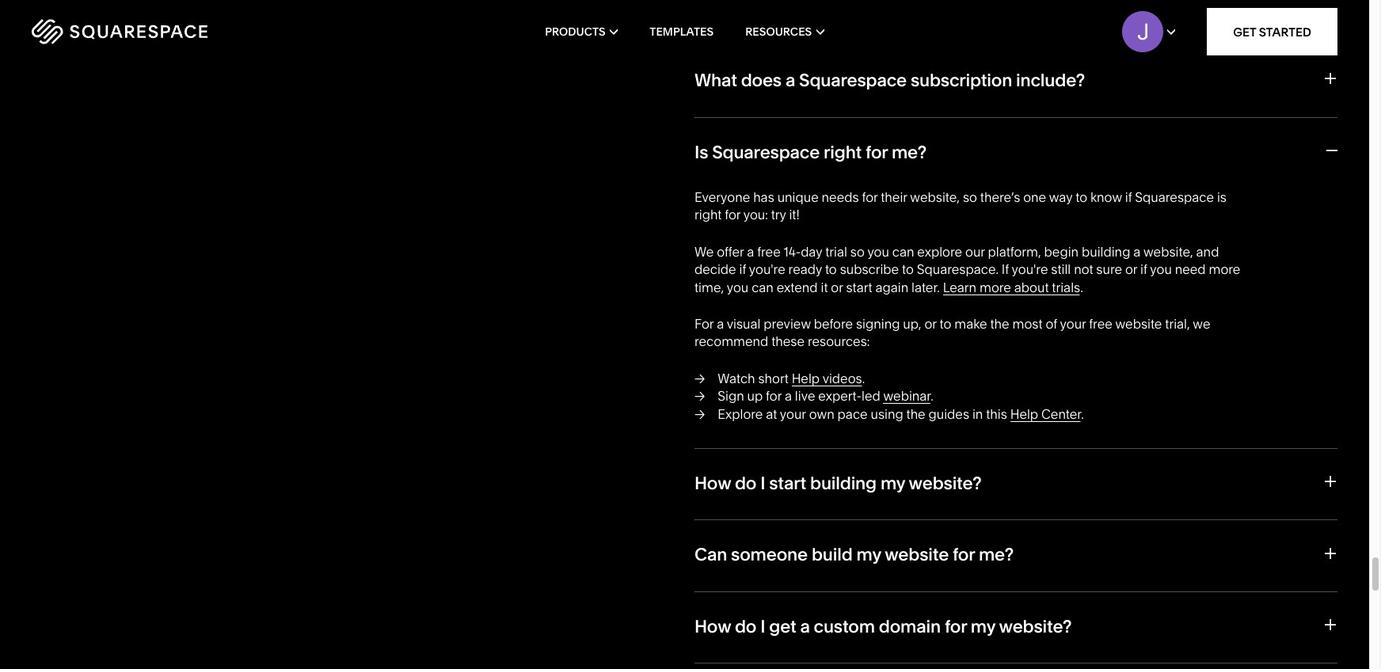 Task type: vqa. For each thing, say whether or not it's contained in the screenshot.
the What's your site about? This will help us find you some starting ideas and examples.
no



Task type: locate. For each thing, give the bounding box(es) containing it.
resources
[[746, 25, 812, 39]]

do down explore
[[735, 473, 757, 494]]

0 vertical spatial building
[[1082, 244, 1131, 260]]

can left explore
[[893, 244, 915, 260]]

can someone build my website for me? button
[[695, 520, 1338, 592]]

website, right their
[[911, 189, 960, 205]]

1 horizontal spatial your
[[1061, 316, 1087, 332]]

you're
[[749, 262, 786, 277], [1012, 262, 1049, 277]]

resources button
[[746, 0, 825, 63]]

later.
[[912, 279, 940, 295]]

can
[[893, 244, 915, 260], [752, 279, 774, 295]]

or right sure
[[1126, 262, 1138, 277]]

0 horizontal spatial more
[[980, 279, 1012, 295]]

0 horizontal spatial building
[[811, 473, 877, 494]]

can someone build my website for me?
[[695, 545, 1014, 566]]

of
[[1046, 316, 1058, 332]]

1 horizontal spatial can
[[893, 244, 915, 260]]

0 vertical spatial can
[[893, 244, 915, 260]]

domain
[[879, 616, 941, 638]]

0 vertical spatial your
[[1061, 316, 1087, 332]]

0 horizontal spatial free
[[758, 244, 781, 260]]

1 vertical spatial free
[[1090, 316, 1113, 332]]

website, inside we offer a free 14-day trial so you can explore our platform, begin building a website, and decide if you're ready to subscribe to squarespace. if you're still not sure or if you need more time, you can extend it or start again later.
[[1144, 244, 1194, 260]]

right down "everyone"
[[695, 207, 722, 223]]

1 vertical spatial website
[[885, 545, 949, 566]]

your inside watch short help videos . sign up for a live expert-led webinar . explore at your own pace using the guides in this help center .
[[780, 406, 806, 422]]

1 horizontal spatial start
[[847, 279, 873, 295]]

building up sure
[[1082, 244, 1131, 260]]

building
[[1082, 244, 1131, 260], [811, 473, 877, 494]]

free left 14-
[[758, 244, 781, 260]]

about
[[1015, 279, 1050, 295]]

squarespace
[[800, 70, 907, 91], [713, 142, 820, 163], [1136, 189, 1215, 205]]

1 vertical spatial how
[[695, 616, 731, 638]]

0 horizontal spatial help
[[792, 371, 820, 387]]

the inside for a visual preview before signing up, or to make the most of your free website trial, we recommend these resources:
[[991, 316, 1010, 332]]

0 vertical spatial the
[[991, 316, 1010, 332]]

recommend
[[695, 334, 769, 350]]

explore
[[718, 406, 763, 422]]

0 vertical spatial so
[[964, 189, 978, 205]]

a right the "for"
[[717, 316, 724, 332]]

do for start
[[735, 473, 757, 494]]

0 horizontal spatial you
[[727, 279, 749, 295]]

learn
[[944, 279, 977, 295]]

can left extend
[[752, 279, 774, 295]]

1 vertical spatial website?
[[1000, 616, 1072, 638]]

these
[[772, 334, 805, 350]]

0 horizontal spatial you're
[[749, 262, 786, 277]]

0 vertical spatial website?
[[909, 473, 982, 494]]

1 horizontal spatial help
[[1011, 406, 1039, 422]]

0 vertical spatial me?
[[892, 142, 927, 163]]

for
[[866, 142, 888, 163], [863, 189, 878, 205], [725, 207, 741, 223], [766, 388, 782, 404], [953, 545, 975, 566], [945, 616, 967, 638]]

how do i start building my website?
[[695, 473, 982, 494]]

2 vertical spatial my
[[971, 616, 996, 638]]

so
[[964, 189, 978, 205], [851, 244, 865, 260]]

website
[[1116, 316, 1163, 332], [885, 545, 949, 566]]

if right sure
[[1141, 262, 1148, 277]]

if right know
[[1126, 189, 1133, 205]]

building down pace
[[811, 473, 877, 494]]

if
[[1002, 262, 1010, 277]]

my inside "can someone build my website for me?" dropdown button
[[857, 545, 882, 566]]

so inside we offer a free 14-day trial so you can explore our platform, begin building a website, and decide if you're ready to subscribe to squarespace. if you're still not sure or if you need more time, you can extend it or start again later.
[[851, 244, 865, 260]]

0 vertical spatial start
[[847, 279, 873, 295]]

help center link
[[1011, 406, 1082, 422]]

at
[[766, 406, 778, 422]]

live
[[795, 388, 816, 404]]

to
[[1076, 189, 1088, 205], [826, 262, 837, 277], [903, 262, 914, 277], [940, 316, 952, 332]]

so inside everyone has unique needs for their website, so there's one way to know if squarespace is right for you: try it!
[[964, 189, 978, 205]]

unique
[[778, 189, 819, 205]]

i inside 'dropdown button'
[[761, 473, 766, 494]]

0 vertical spatial or
[[1126, 262, 1138, 277]]

do left "get" at the bottom right of the page
[[735, 616, 757, 638]]

my right build
[[857, 545, 882, 566]]

watch
[[718, 371, 756, 387]]

1 horizontal spatial right
[[824, 142, 862, 163]]

most
[[1013, 316, 1043, 332]]

it
[[821, 279, 828, 295]]

1 do from the top
[[735, 473, 757, 494]]

1 vertical spatial my
[[857, 545, 882, 566]]

free inside for a visual preview before signing up, or to make the most of your free website trial, we recommend these resources:
[[1090, 316, 1113, 332]]

0 vertical spatial website
[[1116, 316, 1163, 332]]

it!
[[790, 207, 800, 223]]

1 horizontal spatial building
[[1082, 244, 1131, 260]]

website, inside everyone has unique needs for their website, so there's one way to know if squarespace is right for you: try it!
[[911, 189, 960, 205]]

start down subscribe
[[847, 279, 873, 295]]

up,
[[904, 316, 922, 332]]

or right up,
[[925, 316, 937, 332]]

so for you
[[851, 244, 865, 260]]

building inside we offer a free 14-day trial so you can explore our platform, begin building a website, and decide if you're ready to subscribe to squarespace. if you're still not sure or if you need more time, you can extend it or start again later.
[[1082, 244, 1131, 260]]

do
[[735, 473, 757, 494], [735, 616, 757, 638]]

begin
[[1045, 244, 1079, 260]]

more down if
[[980, 279, 1012, 295]]

more
[[1210, 262, 1241, 277], [980, 279, 1012, 295]]

right up needs
[[824, 142, 862, 163]]

1 vertical spatial website,
[[1144, 244, 1194, 260]]

website left trial,
[[1116, 316, 1163, 332]]

videos
[[823, 371, 863, 387]]

how do i get a custom domain for my website? button
[[695, 592, 1338, 663]]

1 horizontal spatial or
[[925, 316, 937, 332]]

1 horizontal spatial website,
[[1144, 244, 1194, 260]]

1 vertical spatial i
[[761, 616, 766, 638]]

building inside how do i start building my website? 'dropdown button'
[[811, 473, 877, 494]]

your
[[1061, 316, 1087, 332], [780, 406, 806, 422]]

platform,
[[989, 244, 1042, 260]]

1 vertical spatial the
[[907, 406, 926, 422]]

so right trial on the top of the page
[[851, 244, 865, 260]]

0 horizontal spatial website
[[885, 545, 949, 566]]

2 vertical spatial squarespace
[[1136, 189, 1215, 205]]

this
[[987, 406, 1008, 422]]

me? up their
[[892, 142, 927, 163]]

website,
[[911, 189, 960, 205], [1144, 244, 1194, 260]]

your right of
[[1061, 316, 1087, 332]]

the left most
[[991, 316, 1010, 332]]

your right at
[[780, 406, 806, 422]]

i up someone
[[761, 473, 766, 494]]

2 vertical spatial or
[[925, 316, 937, 332]]

1 horizontal spatial you're
[[1012, 262, 1049, 277]]

0 vertical spatial i
[[761, 473, 766, 494]]

0 vertical spatial free
[[758, 244, 781, 260]]

1 vertical spatial me?
[[979, 545, 1014, 566]]

0 horizontal spatial your
[[780, 406, 806, 422]]

a right the offer in the right of the page
[[747, 244, 755, 260]]

1 vertical spatial right
[[695, 207, 722, 223]]

a inside watch short help videos . sign up for a live expert-led webinar . explore at your own pace using the guides in this help center .
[[785, 388, 792, 404]]

build
[[812, 545, 853, 566]]

up
[[748, 388, 763, 404]]

2 horizontal spatial you
[[1151, 262, 1173, 277]]

0 horizontal spatial or
[[832, 279, 844, 295]]

ready
[[789, 262, 823, 277]]

1 vertical spatial building
[[811, 473, 877, 494]]

1 vertical spatial you
[[1151, 262, 1173, 277]]

my down using
[[881, 473, 906, 494]]

one
[[1024, 189, 1047, 205]]

to right way
[[1076, 189, 1088, 205]]

0 vertical spatial my
[[881, 473, 906, 494]]

1 horizontal spatial website
[[1116, 316, 1163, 332]]

1 vertical spatial can
[[752, 279, 774, 295]]

website? down "can someone build my website for me?" dropdown button
[[1000, 616, 1072, 638]]

you up subscribe
[[868, 244, 890, 260]]

trials
[[1053, 279, 1081, 295]]

how left "get" at the bottom right of the page
[[695, 616, 731, 638]]

free inside we offer a free 14-day trial so you can explore our platform, begin building a website, and decide if you're ready to subscribe to squarespace. if you're still not sure or if you need more time, you can extend it or start again later.
[[758, 244, 781, 260]]

start down at
[[770, 473, 807, 494]]

me? down how do i start building my website? 'dropdown button'
[[979, 545, 1014, 566]]

how do i get a custom domain for my website?
[[695, 616, 1072, 638]]

a right "get" at the bottom right of the page
[[801, 616, 810, 638]]

0 horizontal spatial so
[[851, 244, 865, 260]]

help right this
[[1011, 406, 1039, 422]]

website? inside 'dropdown button'
[[909, 473, 982, 494]]

0 vertical spatial right
[[824, 142, 862, 163]]

you left need
[[1151, 262, 1173, 277]]

so left there's
[[964, 189, 978, 205]]

1 vertical spatial so
[[851, 244, 865, 260]]

.
[[1081, 279, 1084, 295], [863, 371, 865, 387], [931, 388, 934, 404], [1082, 406, 1085, 422]]

or
[[1126, 262, 1138, 277], [832, 279, 844, 295], [925, 316, 937, 332]]

there's
[[981, 189, 1021, 205]]

do inside how do i get a custom domain for my website? dropdown button
[[735, 616, 757, 638]]

0 horizontal spatial website,
[[911, 189, 960, 205]]

0 horizontal spatial website?
[[909, 473, 982, 494]]

1 horizontal spatial website?
[[1000, 616, 1072, 638]]

1 horizontal spatial if
[[1126, 189, 1133, 205]]

0 horizontal spatial right
[[695, 207, 722, 223]]

my
[[881, 473, 906, 494], [857, 545, 882, 566], [971, 616, 996, 638]]

1 vertical spatial start
[[770, 473, 807, 494]]

i inside dropdown button
[[761, 616, 766, 638]]

how inside how do i start building my website? 'dropdown button'
[[695, 473, 731, 494]]

0 horizontal spatial the
[[907, 406, 926, 422]]

my inside how do i start building my website? 'dropdown button'
[[881, 473, 906, 494]]

i
[[761, 473, 766, 494], [761, 616, 766, 638]]

0 vertical spatial more
[[1210, 262, 1241, 277]]

before
[[814, 316, 854, 332]]

0 horizontal spatial start
[[770, 473, 807, 494]]

2 i from the top
[[761, 616, 766, 638]]

you're up about
[[1012, 262, 1049, 277]]

not
[[1075, 262, 1094, 277]]

you
[[868, 244, 890, 260], [1151, 262, 1173, 277], [727, 279, 749, 295]]

website up domain
[[885, 545, 949, 566]]

make
[[955, 316, 988, 332]]

1 horizontal spatial free
[[1090, 316, 1113, 332]]

how up the 'can' at the right of the page
[[695, 473, 731, 494]]

website? inside dropdown button
[[1000, 616, 1072, 638]]

the
[[991, 316, 1010, 332], [907, 406, 926, 422]]

right inside dropdown button
[[824, 142, 862, 163]]

do inside how do i start building my website? 'dropdown button'
[[735, 473, 757, 494]]

0 vertical spatial help
[[792, 371, 820, 387]]

the down webinar
[[907, 406, 926, 422]]

how inside how do i get a custom domain for my website? dropdown button
[[695, 616, 731, 638]]

squarespace logo image
[[32, 19, 208, 44]]

1 how from the top
[[695, 473, 731, 494]]

1 i from the top
[[761, 473, 766, 494]]

more down and
[[1210, 262, 1241, 277]]

does
[[741, 70, 782, 91]]

we
[[1194, 316, 1211, 332]]

1 vertical spatial do
[[735, 616, 757, 638]]

2 do from the top
[[735, 616, 757, 638]]

start inside we offer a free 14-day trial so you can explore our platform, begin building a website, and decide if you're ready to subscribe to squarespace. if you're still not sure or if you need more time, you can extend it or start again later.
[[847, 279, 873, 295]]

0 vertical spatial you
[[868, 244, 890, 260]]

2 how from the top
[[695, 616, 731, 638]]

if inside everyone has unique needs for their website, so there's one way to know if squarespace is right for you: try it!
[[1126, 189, 1133, 205]]

a left live at the right bottom of the page
[[785, 388, 792, 404]]

for inside watch short help videos . sign up for a live expert-led webinar . explore at your own pace using the guides in this help center .
[[766, 388, 782, 404]]

squarespace.
[[917, 262, 999, 277]]

0 vertical spatial how
[[695, 473, 731, 494]]

help up live at the right bottom of the page
[[792, 371, 820, 387]]

0 vertical spatial squarespace
[[800, 70, 907, 91]]

if down the offer in the right of the page
[[740, 262, 747, 277]]

you right time,
[[727, 279, 749, 295]]

preview
[[764, 316, 811, 332]]

someone
[[731, 545, 808, 566]]

0 vertical spatial website,
[[911, 189, 960, 205]]

1 horizontal spatial more
[[1210, 262, 1241, 277]]

to left make
[[940, 316, 952, 332]]

1 vertical spatial or
[[832, 279, 844, 295]]

website? down 'guides' at the bottom
[[909, 473, 982, 494]]

short
[[759, 371, 789, 387]]

sure
[[1097, 262, 1123, 277]]

or right it
[[832, 279, 844, 295]]

explore
[[918, 244, 963, 260]]

0 vertical spatial do
[[735, 473, 757, 494]]

1 vertical spatial help
[[1011, 406, 1039, 422]]

my right domain
[[971, 616, 996, 638]]

1 horizontal spatial the
[[991, 316, 1010, 332]]

subscribe
[[840, 262, 900, 277]]

1 horizontal spatial so
[[964, 189, 978, 205]]

i left "get" at the bottom right of the page
[[761, 616, 766, 638]]

free right of
[[1090, 316, 1113, 332]]

for
[[695, 316, 714, 332]]

me?
[[892, 142, 927, 163], [979, 545, 1014, 566]]

start inside 'dropdown button'
[[770, 473, 807, 494]]

know
[[1091, 189, 1123, 205]]

more inside we offer a free 14-day trial so you can explore our platform, begin building a website, and decide if you're ready to subscribe to squarespace. if you're still not sure or if you need more time, you can extend it or start again later.
[[1210, 262, 1241, 277]]

webinar
[[884, 388, 931, 404]]

1 vertical spatial your
[[780, 406, 806, 422]]

has
[[754, 189, 775, 205]]

website, up need
[[1144, 244, 1194, 260]]

2 horizontal spatial or
[[1126, 262, 1138, 277]]

you're down 14-
[[749, 262, 786, 277]]



Task type: describe. For each thing, give the bounding box(es) containing it.
a inside for a visual preview before signing up, or to make the most of your free website trial, we recommend these resources:
[[717, 316, 724, 332]]

our
[[966, 244, 986, 260]]

trial
[[826, 244, 848, 260]]

sign
[[718, 388, 745, 404]]

to inside for a visual preview before signing up, or to make the most of your free website trial, we recommend these resources:
[[940, 316, 952, 332]]

a left and
[[1134, 244, 1141, 260]]

the inside watch short help videos . sign up for a live expert-led webinar . explore at your own pace using the guides in this help center .
[[907, 406, 926, 422]]

right inside everyone has unique needs for their website, so there's one way to know if squarespace is right for you: try it!
[[695, 207, 722, 223]]

what
[[695, 70, 738, 91]]

help videos link
[[792, 371, 863, 387]]

custom
[[814, 616, 876, 638]]

webinar link
[[884, 388, 931, 404]]

products button
[[545, 0, 618, 63]]

your inside for a visual preview before signing up, or to make the most of your free website trial, we recommend these resources:
[[1061, 316, 1087, 332]]

everyone
[[695, 189, 751, 205]]

learn more about trials link
[[944, 279, 1081, 295]]

templates
[[650, 25, 714, 39]]

2 vertical spatial you
[[727, 279, 749, 295]]

what does a squarespace subscription include?
[[695, 70, 1086, 91]]

in
[[973, 406, 984, 422]]

learn more about trials .
[[944, 279, 1084, 295]]

guides
[[929, 406, 970, 422]]

signing
[[857, 316, 901, 332]]

get started link
[[1208, 8, 1338, 55]]

so for there's
[[964, 189, 978, 205]]

offer
[[717, 244, 744, 260]]

get
[[1234, 24, 1257, 39]]

do for get
[[735, 616, 757, 638]]

how for how do i start building my website?
[[695, 473, 731, 494]]

we offer a free 14-day trial so you can explore our platform, begin building a website, and decide if you're ready to subscribe to squarespace. if you're still not sure or if you need more time, you can extend it or start again later.
[[695, 244, 1241, 295]]

2 horizontal spatial if
[[1141, 262, 1148, 277]]

pace
[[838, 406, 868, 422]]

watch short help videos . sign up for a live expert-led webinar . explore at your own pace using the guides in this help center .
[[718, 371, 1085, 422]]

my inside how do i get a custom domain for my website? dropdown button
[[971, 616, 996, 638]]

time,
[[695, 279, 724, 295]]

get started
[[1234, 24, 1312, 39]]

to up again
[[903, 262, 914, 277]]

trial,
[[1166, 316, 1191, 332]]

led
[[862, 388, 881, 404]]

website inside dropdown button
[[885, 545, 949, 566]]

and
[[1197, 244, 1220, 260]]

is squarespace right for me? button
[[695, 117, 1338, 189]]

started
[[1260, 24, 1312, 39]]

day
[[801, 244, 823, 260]]

templates link
[[650, 0, 714, 63]]

0 horizontal spatial if
[[740, 262, 747, 277]]

extend
[[777, 279, 818, 295]]

again
[[876, 279, 909, 295]]

own
[[810, 406, 835, 422]]

products
[[545, 25, 606, 39]]

1 horizontal spatial me?
[[979, 545, 1014, 566]]

using
[[871, 406, 904, 422]]

include?
[[1017, 70, 1086, 91]]

to down trial on the top of the page
[[826, 262, 837, 277]]

need
[[1176, 262, 1207, 277]]

website inside for a visual preview before signing up, or to make the most of your free website trial, we recommend these resources:
[[1116, 316, 1163, 332]]

i for get
[[761, 616, 766, 638]]

how do i start building my website? button
[[695, 448, 1338, 520]]

their
[[881, 189, 908, 205]]

to inside everyone has unique needs for their website, so there's one way to know if squarespace is right for you: try it!
[[1076, 189, 1088, 205]]

a right does
[[786, 70, 796, 91]]

1 horizontal spatial you
[[868, 244, 890, 260]]

needs
[[822, 189, 859, 205]]

i for start
[[761, 473, 766, 494]]

1 you're from the left
[[749, 262, 786, 277]]

2 you're from the left
[[1012, 262, 1049, 277]]

0 horizontal spatial me?
[[892, 142, 927, 163]]

how for how do i get a custom domain for my website?
[[695, 616, 731, 638]]

is squarespace right for me?
[[695, 142, 927, 163]]

0 horizontal spatial can
[[752, 279, 774, 295]]

you:
[[744, 207, 769, 223]]

for a visual preview before signing up, or to make the most of your free website trial, we recommend these resources:
[[695, 316, 1211, 350]]

squarespace logo link
[[32, 19, 293, 44]]

subscription
[[911, 70, 1013, 91]]

1 vertical spatial more
[[980, 279, 1012, 295]]

or inside for a visual preview before signing up, or to make the most of your free website trial, we recommend these resources:
[[925, 316, 937, 332]]

get
[[770, 616, 797, 638]]

way
[[1050, 189, 1073, 205]]

try
[[772, 207, 787, 223]]

is
[[1218, 189, 1227, 205]]

what does a squarespace subscription include? button
[[695, 45, 1338, 117]]

still
[[1052, 262, 1072, 277]]

everyone has unique needs for their website, so there's one way to know if squarespace is right for you: try it!
[[695, 189, 1227, 223]]

is
[[695, 142, 709, 163]]

we
[[695, 244, 714, 260]]

expert-
[[819, 388, 862, 404]]

1 vertical spatial squarespace
[[713, 142, 820, 163]]

visual
[[727, 316, 761, 332]]

squarespace inside everyone has unique needs for their website, so there's one way to know if squarespace is right for you: try it!
[[1136, 189, 1215, 205]]

can
[[695, 545, 728, 566]]

resources:
[[808, 334, 870, 350]]

decide
[[695, 262, 737, 277]]



